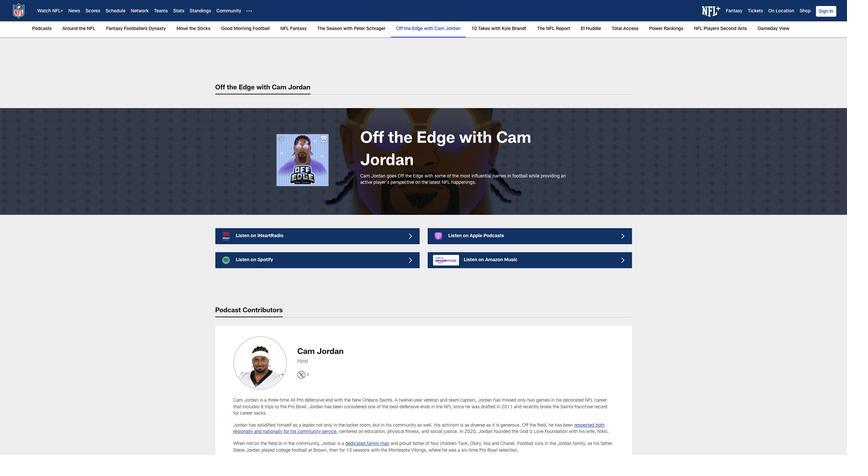Task type: vqa. For each thing, say whether or not it's contained in the screenshot.
team
yes



Task type: describe. For each thing, give the bounding box(es) containing it.
on left amazon
[[479, 258, 485, 263]]

year
[[414, 399, 423, 404]]

some
[[435, 174, 446, 179]]

fitness,
[[406, 431, 421, 435]]

football inside banner
[[253, 27, 270, 31]]

both
[[596, 424, 605, 429]]

a left dedicated
[[342, 443, 345, 447]]

justice.
[[444, 431, 459, 435]]

been inside cam jordan is a three-time all pro defensive end with the new orleans saints. a twelve-year veteran and team captain, jordan has missed only two games in his decorated nfl career that includes 8 trips to the pro bowl. jordan has been considered one of the best defensive ends in the nfl since he was drafted in 2011 and recently broke the saints franchise record for career sacks.
[[333, 406, 343, 410]]

of inside the and proud father of four children-tank, glory, nia and chanel. football runs in the jordan family, as his father steve jordan played college football at brown, then for 13 seasons with the minnesota vikings, where he was a six-time pro bowl selection.
[[426, 443, 430, 447]]

kyle
[[502, 27, 511, 31]]

iheartradio icon image
[[221, 231, 231, 242]]

good morning football
[[221, 27, 270, 31]]

at
[[309, 449, 312, 454]]

amazon
[[486, 258, 504, 263]]

listen for listen on iheartradio
[[236, 234, 250, 239]]

contributors
[[243, 308, 283, 315]]

el huddle
[[581, 27, 602, 31]]

active
[[361, 181, 373, 186]]

of inside cam jordan is a three-time all pro defensive end with the new orleans saints. a twelve-year veteran and team captain, jordan has missed only two games in his decorated nfl career that includes 8 trips to the pro bowl. jordan has been considered one of the best defensive ends in the nfl since he was drafted in 2011 and recently broke the saints franchise record for career sacks.
[[377, 406, 381, 410]]

as inside the and proud father of four children-tank, glory, nia and chanel. football runs in the jordan family, as his father steve jordan played college football at brown, then for 13 seasons with the minnesota vikings, where he was a six-time pro bowl selection.
[[588, 443, 593, 447]]

right image for music
[[622, 258, 627, 263]]

standings
[[190, 9, 211, 14]]

2 horizontal spatial he
[[549, 424, 554, 429]]

the for the season with peter schrager
[[318, 27, 326, 31]]

community
[[217, 9, 241, 14]]

power rankings link
[[647, 21, 687, 37]]

cam jordan goes off the edge with some of the most influential names in football while providing an active player's perspective on the latest nfl happenings.
[[361, 174, 567, 186]]

when not on the field or in the community, jordan is a dedicated family man
[[233, 443, 390, 447]]

shop link
[[800, 9, 812, 14]]

with inside 10 takes with kyle brandt link
[[492, 27, 501, 31]]

spotify logo image
[[221, 255, 231, 266]]

around
[[62, 27, 78, 31]]

his up the physical
[[386, 424, 392, 429]]

children-
[[441, 443, 459, 447]]

cam jordan is a three-time all pro defensive end with the new orleans saints. a twelve-year veteran and team captain, jordan has missed only two games in his decorated nfl career that includes 8 trips to the pro bowl. jordan has been considered one of the best defensive ends in the nfl since he was drafted in 2011 and recently broke the saints franchise record for career sacks.
[[233, 399, 608, 417]]

on left spotify
[[251, 258, 256, 263]]

drafted
[[481, 406, 496, 410]]

decorated
[[564, 399, 584, 404]]

as left it
[[487, 424, 491, 429]]

only inside cam jordan is a three-time all pro defensive end with the new orleans saints. a twelve-year veteran and team captain, jordan has missed only two games in his decorated nfl career that includes 8 trips to the pro bowl. jordan has been considered one of the best defensive ends in the nfl since he was drafted in 2011 and recently broke the saints franchise record for career sacks.
[[518, 399, 527, 404]]

host
[[298, 360, 309, 365]]

podcast
[[215, 308, 241, 315]]

listen on amazon music
[[464, 258, 518, 263]]

tickets link
[[749, 9, 764, 14]]

the season with peter schrager link
[[315, 21, 389, 37]]

selection.
[[499, 449, 519, 454]]

three-
[[268, 399, 280, 404]]

in up broke
[[552, 399, 555, 404]]

listen on iheartradio
[[236, 234, 284, 239]]

sign
[[820, 9, 829, 14]]

seasons
[[353, 449, 370, 454]]

0 vertical spatial defensive
[[305, 399, 325, 404]]

edge inside banner
[[412, 27, 423, 31]]

cam inside cam jordan is a three-time all pro defensive end with the new orleans saints. a twelve-year veteran and team captain, jordan has missed only two games in his decorated nfl career that includes 8 trips to the pro bowl. jordan has been considered one of the best defensive ends in the nfl since he was drafted in 2011 and recently broke the saints franchise record for career sacks.
[[233, 399, 243, 404]]

jordan inside cam jordan goes off the edge with some of the most influential names in football while providing an active player's perspective on the latest nfl happenings.
[[372, 174, 386, 179]]

and inside respected both regionally and nationally for his community service
[[254, 431, 262, 435]]

as left well.
[[418, 424, 422, 429]]

minnesota
[[389, 449, 410, 454]]

1 horizontal spatial not
[[316, 424, 323, 429]]

2 vertical spatial off the edge with cam jordan
[[361, 132, 532, 170]]

rankings
[[664, 27, 684, 31]]

diverse
[[471, 424, 486, 429]]

and proud father of four children-tank, glory, nia and chanel. football runs in the jordan family, as his father steve jordan played college football at brown, then for 13 seasons with the minnesota vikings, where he was a six-time pro bowl selection.
[[233, 443, 613, 454]]

podcasts inside banner
[[32, 27, 52, 31]]

brown,
[[314, 449, 328, 454]]

apple podcast icon image
[[433, 231, 444, 242]]

and up bowl
[[492, 443, 500, 447]]

is up then
[[338, 443, 341, 447]]

football inside the and proud father of four children-tank, glory, nia and chanel. football runs in the jordan family, as his father steve jordan played college football at brown, then for 13 seasons with the minnesota vikings, where he was a six-time pro bowl selection.
[[518, 443, 534, 447]]

saints
[[561, 406, 574, 410]]

on left 'iheartradio'
[[251, 234, 256, 239]]

morning
[[234, 27, 252, 31]]

in inside button
[[830, 9, 834, 14]]

on down "room,"
[[359, 431, 364, 435]]

,
[[337, 431, 338, 435]]

watch nfl+
[[37, 9, 63, 14]]

news
[[68, 9, 80, 14]]

is right it
[[497, 424, 500, 429]]

a inside cam jordan is a three-time all pro defensive end with the new orleans saints. a twelve-year veteran and team captain, jordan has missed only two games in his decorated nfl career that includes 8 trips to the pro bowl. jordan has been considered one of the best defensive ends in the nfl since he was drafted in 2011 and recently broke the saints franchise record for career sacks.
[[265, 399, 267, 404]]

schedule link
[[106, 9, 126, 14]]

with inside the season with peter schrager link
[[344, 27, 353, 31]]

2 father from the left
[[601, 443, 613, 447]]

advertisement element
[[302, 45, 546, 76]]

fantasy link
[[727, 9, 743, 14]]

headshot picture of cam jordan image
[[234, 338, 286, 390]]

a
[[395, 399, 398, 404]]

in right or
[[284, 443, 288, 447]]

and up minnesota
[[391, 443, 399, 447]]

for inside respected both regionally and nationally for his community service
[[284, 431, 290, 435]]

listen for listen on spotify
[[236, 258, 250, 263]]

1 father from the left
[[413, 443, 425, 447]]

in inside main content
[[460, 431, 464, 435]]

recently
[[523, 406, 539, 410]]

it
[[493, 424, 495, 429]]

gameday view
[[759, 27, 790, 31]]

locker
[[346, 424, 359, 429]]

1 vertical spatial career
[[240, 412, 253, 417]]

schedule
[[106, 9, 126, 14]]

nfl fantasy
[[281, 27, 307, 31]]

his inside the and proud father of four children-tank, glory, nia and chanel. football runs in the jordan family, as his father steve jordan played college football at brown, then for 13 seasons with the minnesota vikings, where he was a six-time pro bowl selection.
[[594, 443, 600, 447]]

of inside cam jordan goes off the edge with some of the most influential names in football while providing an active player's perspective on the latest nfl happenings.
[[447, 174, 452, 179]]

perspective
[[391, 181, 415, 186]]

in inside cam jordan goes off the edge with some of the most influential names in football while providing an active player's perspective on the latest nfl happenings.
[[508, 174, 512, 179]]

dedicated
[[346, 443, 366, 447]]

off the edge with cam jordan for page main content main content
[[215, 85, 311, 92]]

chanel.
[[501, 443, 517, 447]]

on left field
[[254, 443, 260, 447]]

for inside the and proud father of four children-tank, glory, nia and chanel. football runs in the jordan family, as his father steve jordan played college football at brown, then for 13 seasons with the minnesota vikings, where he was a six-time pro bowl selection.
[[340, 449, 345, 454]]

watch nfl+ link
[[37, 9, 63, 14]]

good morning football link
[[219, 21, 273, 37]]

glory,
[[471, 443, 483, 447]]

cam inside cam jordan goes off the edge with some of the most influential names in football while providing an active player's perspective on the latest nfl happenings.
[[361, 174, 370, 179]]

teams link
[[154, 9, 168, 14]]

founded
[[494, 431, 511, 435]]

the for the nfl report
[[538, 27, 546, 31]]

was inside cam jordan is a three-time all pro defensive end with the new orleans saints. a twelve-year veteran and team captain, jordan has missed only two games in his decorated nfl career that includes 8 trips to the pro bowl. jordan has been considered one of the best defensive ends in the nfl since he was drafted in 2011 and recently broke the saints franchise record for career sacks.
[[472, 406, 480, 410]]

college
[[276, 449, 291, 454]]

teams
[[154, 9, 168, 14]]

has down end at left
[[325, 406, 332, 410]]

or
[[278, 443, 283, 447]]

when
[[233, 443, 245, 447]]

off the edge with cam jordan link
[[394, 21, 464, 37]]

respected
[[575, 424, 595, 429]]

football inside the and proud father of four children-tank, glory, nia and chanel. football runs in the jordan family, as his father steve jordan played college football at brown, then for 13 seasons with the minnesota vikings, where he was a six-time pro bowl selection.
[[292, 449, 307, 454]]

music
[[505, 258, 518, 263]]

time inside cam jordan is a three-time all pro defensive end with the new orleans saints. a twelve-year veteran and team captain, jordan has missed only two games in his decorated nfl career that includes 8 trips to the pro bowl. jordan has been considered one of the best defensive ends in the nfl since he was drafted in 2011 and recently broke the saints franchise record for career sacks.
[[280, 399, 289, 404]]

respected both regionally and nationally for his community service link
[[233, 424, 605, 435]]

banner containing watch nfl+
[[0, 0, 848, 37]]

edge inside cam jordan goes off the edge with some of the most influential names in football while providing an active player's perspective on the latest nfl happenings.
[[413, 174, 424, 179]]

player's
[[374, 181, 390, 186]]

all
[[291, 399, 296, 404]]

a left leader
[[299, 424, 301, 429]]

with inside off the edge with cam jordan
[[460, 132, 493, 148]]

off inside banner
[[397, 27, 403, 31]]

huddle
[[587, 27, 602, 31]]

goes
[[387, 174, 397, 179]]

games
[[537, 399, 550, 404]]

leader
[[303, 424, 315, 429]]

second
[[721, 27, 737, 31]]

around the nfl
[[62, 27, 96, 31]]



Task type: locate. For each thing, give the bounding box(es) containing it.
cam inside cam jordan host
[[298, 349, 315, 357]]

listen right spotify logo
[[236, 258, 250, 263]]

0 vertical spatial only
[[518, 399, 527, 404]]

field
[[269, 443, 277, 447]]

scores link
[[86, 9, 100, 14]]

time inside the and proud father of four children-tank, glory, nia and chanel. football runs in the jordan family, as his father steve jordan played college football at brown, then for 13 seasons with the minnesota vikings, where he was a six-time pro bowl selection.
[[469, 449, 479, 454]]

nfl
[[87, 27, 96, 31], [281, 27, 289, 31], [547, 27, 555, 31], [695, 27, 703, 31], [442, 181, 450, 186], [586, 399, 594, 404], [444, 406, 453, 410]]

with inside cam jordan goes off the edge with some of the most influential names in football while providing an active player's perspective on the latest nfl happenings.
[[425, 174, 434, 179]]

podcasts right apple
[[484, 234, 505, 239]]

was down children- at right
[[449, 449, 457, 454]]

pro down nia
[[480, 449, 487, 454]]

of right some at the top right of the page
[[447, 174, 452, 179]]

1 horizontal spatial pro
[[297, 399, 304, 404]]

1 horizontal spatial time
[[469, 449, 479, 454]]

he inside the and proud father of four children-tank, glory, nia and chanel. football runs in the jordan family, as his father steve jordan played college football at brown, then for 13 seasons with the minnesota vikings, where he was a six-time pro bowl selection.
[[443, 449, 448, 454]]

for left the 13
[[340, 449, 345, 454]]

power rankings
[[650, 27, 684, 31]]

on left apple
[[463, 234, 469, 239]]

not right 'when'
[[247, 443, 253, 447]]

0 vertical spatial football
[[253, 27, 270, 31]]

father up vikings,
[[413, 443, 425, 447]]

cam inside banner
[[435, 27, 445, 31]]

for down that
[[233, 412, 239, 417]]

0 horizontal spatial of
[[377, 406, 381, 410]]

listen
[[236, 234, 250, 239], [449, 234, 462, 239], [236, 258, 250, 263], [464, 258, 478, 263]]

in right the but
[[381, 424, 385, 429]]

13
[[347, 449, 352, 454]]

his up saints
[[557, 399, 563, 404]]

in right runs
[[545, 443, 549, 447]]

8
[[261, 406, 264, 410]]

man
[[381, 443, 390, 447]]

four
[[431, 443, 439, 447]]

community inside respected both regionally and nationally for his community service
[[298, 431, 321, 435]]

defensive up 'bowl.'
[[305, 399, 325, 404]]

in inside the and proud father of four children-tank, glory, nia and chanel. football runs in the jordan family, as his father steve jordan played college football at brown, then for 13 seasons with the minnesota vikings, where he was a six-time pro bowl selection.
[[545, 443, 549, 447]]

0 horizontal spatial father
[[413, 443, 425, 447]]

off the edge with cam jordan inside banner
[[397, 27, 461, 31]]

1 vertical spatial only
[[324, 424, 333, 429]]

1 vertical spatial defensive
[[400, 406, 419, 410]]

tank,
[[459, 443, 470, 447]]

0 horizontal spatial football
[[253, 27, 270, 31]]

he inside cam jordan is a three-time all pro defensive end with the new orleans saints. a twelve-year veteran and team captain, jordan has missed only two games in his decorated nfl career that includes 8 trips to the pro bowl. jordan has been considered one of the best defensive ends in the nfl since he was drafted in 2011 and recently broke the saints franchise record for career sacks.
[[466, 406, 471, 410]]

0 vertical spatial career
[[595, 399, 608, 404]]

0 horizontal spatial pro
[[288, 406, 295, 410]]

move
[[177, 27, 188, 31]]

listen for listen on amazon music
[[464, 258, 478, 263]]

0 vertical spatial pro
[[297, 399, 304, 404]]

new
[[352, 399, 362, 404]]

community,
[[296, 443, 321, 447]]

1 horizontal spatial been
[[564, 424, 574, 429]]

the season with peter schrager
[[318, 27, 386, 31]]

1 horizontal spatial career
[[595, 399, 608, 404]]

on location link
[[769, 9, 795, 14]]

generous.
[[501, 424, 521, 429]]

his down wife,
[[594, 443, 600, 447]]

is inside cam jordan is a three-time all pro defensive end with the new orleans saints. a twelve-year veteran and team captain, jordan has missed only two games in his decorated nfl career that includes 8 trips to the pro bowl. jordan has been considered one of the best defensive ends in the nfl since he was drafted in 2011 and recently broke the saints franchise record for career sacks.
[[260, 399, 263, 404]]

vikings,
[[412, 449, 428, 454]]

a inside the and proud father of four children-tank, glory, nia and chanel. football runs in the jordan family, as his father steve jordan played college football at brown, then for 13 seasons with the minnesota vikings, where he was a six-time pro bowl selection.
[[458, 449, 461, 454]]

steve
[[233, 449, 245, 454]]

in right the names
[[508, 174, 512, 179]]

pro
[[297, 399, 304, 404], [288, 406, 295, 410], [480, 449, 487, 454]]

then
[[330, 449, 339, 454]]

as right family,
[[588, 443, 593, 447]]

1 horizontal spatial defensive
[[400, 406, 419, 410]]

not right leader
[[316, 424, 323, 429]]

, centered on education, physical fitness, and social justice. in 2020, jordan founded the god iz love foundation with his wife, nikki.
[[337, 431, 610, 435]]

podcast contributors
[[215, 308, 283, 315]]

1 vertical spatial football
[[518, 443, 534, 447]]

1 vertical spatial time
[[469, 449, 479, 454]]

father down nikki.
[[601, 443, 613, 447]]

1 horizontal spatial of
[[426, 443, 430, 447]]

0 horizontal spatial time
[[280, 399, 289, 404]]

defensive down twelve-
[[400, 406, 419, 410]]

community down leader
[[298, 431, 321, 435]]

football down god at the bottom right
[[518, 443, 534, 447]]

the inside 'link'
[[189, 27, 196, 31]]

nationally
[[263, 431, 283, 435]]

2020,
[[465, 431, 478, 435]]

jordan has solidified himself as a leader not only in the locker room, but in his community as well. his activism is as diverse as it is generous. off the field, he has been
[[233, 424, 575, 429]]

x
[[307, 374, 310, 378]]

1 horizontal spatial the
[[538, 27, 546, 31]]

1 vertical spatial was
[[449, 449, 457, 454]]

1 vertical spatial off the edge with cam jordan
[[215, 85, 311, 92]]

includes
[[243, 406, 260, 410]]

was inside the and proud father of four children-tank, glory, nia and chanel. football runs in the jordan family, as his father steve jordan played college football at brown, then for 13 seasons with the minnesota vikings, where he was a six-time pro bowl selection.
[[449, 449, 457, 454]]

career down includes
[[240, 412, 253, 417]]

career up record
[[595, 399, 608, 404]]

1 horizontal spatial football
[[518, 443, 534, 447]]

pro inside the and proud father of four children-tank, glory, nia and chanel. football runs in the jordan family, as his father steve jordan played college football at brown, then for 13 seasons with the minnesota vikings, where he was a six-time pro bowl selection.
[[480, 449, 487, 454]]

fantasy for fantasy
[[727, 9, 743, 14]]

with inside the and proud father of four children-tank, glory, nia and chanel. football runs in the jordan family, as his father steve jordan played college football at brown, then for 13 seasons with the minnesota vikings, where he was a six-time pro bowl selection.
[[371, 449, 380, 454]]

sticks
[[197, 27, 211, 31]]

0 horizontal spatial in
[[460, 431, 464, 435]]

providing
[[541, 174, 560, 179]]

time left all
[[280, 399, 289, 404]]

am-listen on-light image
[[433, 255, 460, 266]]

listen right apple podcast icon
[[449, 234, 462, 239]]

nfl fantasy link
[[278, 21, 310, 37]]

jordan inside banner
[[446, 27, 461, 31]]

fantasy footballers dynasty link
[[104, 21, 169, 37]]

nfl shield image
[[11, 3, 27, 19]]

0 horizontal spatial community
[[298, 431, 321, 435]]

only left two
[[518, 399, 527, 404]]

jordan
[[446, 27, 461, 31], [288, 85, 311, 92], [361, 154, 414, 170], [372, 174, 386, 179], [317, 349, 344, 357], [244, 399, 259, 404], [478, 399, 493, 404], [309, 406, 324, 410], [233, 424, 248, 429], [479, 431, 493, 435], [322, 443, 336, 447], [558, 443, 572, 447], [246, 449, 261, 454]]

foundation
[[545, 431, 568, 435]]

0 horizontal spatial he
[[443, 449, 448, 454]]

scores
[[86, 9, 100, 14]]

dots image
[[247, 8, 252, 14]]

he down children- at right
[[443, 449, 448, 454]]

0 vertical spatial community
[[393, 424, 417, 429]]

1 vertical spatial in
[[460, 431, 464, 435]]

only up service
[[324, 424, 333, 429]]

1 vertical spatial pro
[[288, 406, 295, 410]]

1 horizontal spatial football
[[513, 174, 528, 179]]

0 vertical spatial podcasts
[[32, 27, 52, 31]]

as right himself
[[293, 424, 298, 429]]

twitter image
[[298, 372, 306, 380]]

he up foundation
[[549, 424, 554, 429]]

page main content main content
[[0, 84, 848, 456]]

with inside cam jordan is a three-time all pro defensive end with the new orleans saints. a twelve-year veteran and team captain, jordan has missed only two games in his decorated nfl career that includes 8 trips to the pro bowl. jordan has been considered one of the best defensive ends in the nfl since he was drafted in 2011 and recently broke the saints franchise record for career sacks.
[[335, 399, 343, 404]]

his inside cam jordan is a three-time all pro defensive end with the new orleans saints. a twelve-year veteran and team captain, jordan has missed only two games in his decorated nfl career that includes 8 trips to the pro bowl. jordan has been considered one of the best defensive ends in the nfl since he was drafted in 2011 and recently broke the saints franchise record for career sacks.
[[557, 399, 563, 404]]

in left the 2011
[[497, 406, 501, 410]]

football inside cam jordan goes off the edge with some of the most influential names in football while providing an active player's perspective on the latest nfl happenings.
[[513, 174, 528, 179]]

nia
[[484, 443, 491, 447]]

acts
[[738, 27, 748, 31]]

community up fitness,
[[393, 424, 417, 429]]

iz
[[530, 431, 533, 435]]

football left 'at'
[[292, 449, 307, 454]]

social
[[431, 431, 443, 435]]

off the edge with cam jordan for off the edge with cam jordan link
[[397, 27, 461, 31]]

0 horizontal spatial was
[[449, 449, 457, 454]]

1 vertical spatial not
[[247, 443, 253, 447]]

missed
[[502, 399, 517, 404]]

2 horizontal spatial of
[[447, 174, 452, 179]]

0 horizontal spatial football
[[292, 449, 307, 454]]

of left four
[[426, 443, 430, 447]]

0 horizontal spatial career
[[240, 412, 253, 417]]

0 vertical spatial he
[[466, 406, 471, 410]]

right image
[[409, 234, 415, 239], [622, 234, 627, 239], [622, 258, 627, 263]]

0 horizontal spatial not
[[247, 443, 253, 447]]

right image
[[409, 258, 415, 263]]

0 horizontal spatial been
[[333, 406, 343, 410]]

total access
[[612, 27, 639, 31]]

0 horizontal spatial for
[[233, 412, 239, 417]]

service
[[322, 431, 337, 435]]

1 vertical spatial podcasts
[[484, 234, 505, 239]]

0 horizontal spatial fantasy
[[106, 27, 123, 31]]

been up foundation
[[564, 424, 574, 429]]

his inside respected both regionally and nationally for his community service
[[291, 431, 297, 435]]

his down himself
[[291, 431, 297, 435]]

the right brandt
[[538, 27, 546, 31]]

podcasts inside page main content main content
[[484, 234, 505, 239]]

takes
[[479, 27, 491, 31]]

pro down all
[[288, 406, 295, 410]]

2 vertical spatial of
[[426, 443, 430, 447]]

0 vertical spatial not
[[316, 424, 323, 429]]

is up 8
[[260, 399, 263, 404]]

in left 2020,
[[460, 431, 464, 435]]

and right the 2011
[[514, 406, 522, 410]]

he down captain,
[[466, 406, 471, 410]]

best
[[390, 406, 399, 410]]

1 vertical spatial been
[[564, 424, 574, 429]]

0 vertical spatial time
[[280, 399, 289, 404]]

pro up 'bowl.'
[[297, 399, 304, 404]]

respected both regionally and nationally for his community service
[[233, 424, 605, 435]]

with inside off the edge with cam jordan link
[[424, 27, 434, 31]]

move the sticks link
[[174, 21, 213, 37]]

off inside cam jordan goes off the edge with some of the most influential names in football while providing an active player's perspective on the latest nfl happenings.
[[398, 174, 404, 179]]

1 horizontal spatial in
[[830, 9, 834, 14]]

2 horizontal spatial fantasy
[[727, 9, 743, 14]]

as up 2020,
[[465, 424, 470, 429]]

and down well.
[[422, 431, 430, 435]]

one
[[368, 406, 376, 410]]

1 the from the left
[[318, 27, 326, 31]]

1 horizontal spatial was
[[472, 406, 480, 410]]

his down respected
[[580, 431, 586, 435]]

1 horizontal spatial father
[[601, 443, 613, 447]]

in
[[508, 174, 512, 179], [552, 399, 555, 404], [432, 406, 435, 410], [497, 406, 501, 410], [334, 424, 338, 429], [381, 424, 385, 429], [284, 443, 288, 447], [545, 443, 549, 447]]

education,
[[365, 431, 387, 435]]

2 vertical spatial he
[[443, 449, 448, 454]]

sign in
[[820, 9, 834, 14]]

been down end at left
[[333, 406, 343, 410]]

0 horizontal spatial podcasts
[[32, 27, 52, 31]]

bowl.
[[296, 406, 308, 410]]

a up trips
[[265, 399, 267, 404]]

0 horizontal spatial only
[[324, 424, 333, 429]]

on location
[[769, 9, 795, 14]]

listen on apple podcasts
[[449, 234, 505, 239]]

two
[[528, 399, 536, 404]]

was down captain,
[[472, 406, 480, 410]]

2 the from the left
[[538, 27, 546, 31]]

0 vertical spatial off the edge with cam jordan
[[397, 27, 461, 31]]

record
[[595, 406, 608, 410]]

0 vertical spatial in
[[830, 9, 834, 14]]

listen right iheartradio icon
[[236, 234, 250, 239]]

has up foundation
[[555, 424, 563, 429]]

1 horizontal spatial community
[[393, 424, 417, 429]]

1 vertical spatial of
[[377, 406, 381, 410]]

gameday
[[759, 27, 779, 31]]

network link
[[131, 9, 149, 14]]

has up regionally
[[249, 424, 256, 429]]

1 vertical spatial for
[[284, 431, 290, 435]]

move the sticks
[[177, 27, 211, 31]]

for inside cam jordan is a three-time all pro defensive end with the new orleans saints. a twelve-year veteran and team captain, jordan has missed only two games in his decorated nfl career that includes 8 trips to the pro bowl. jordan has been considered one of the best defensive ends in the nfl since he was drafted in 2011 and recently broke the saints franchise record for career sacks.
[[233, 412, 239, 417]]

his
[[434, 424, 441, 429]]

podcasts down watch
[[32, 27, 52, 31]]

an
[[562, 174, 567, 179]]

a left the six-
[[458, 449, 461, 454]]

1 vertical spatial community
[[298, 431, 321, 435]]

the
[[318, 27, 326, 31], [538, 27, 546, 31]]

right image for podcasts
[[622, 234, 627, 239]]

time down glory,
[[469, 449, 479, 454]]

1 vertical spatial he
[[549, 424, 554, 429]]

a
[[265, 399, 267, 404], [299, 424, 301, 429], [342, 443, 345, 447], [458, 449, 461, 454]]

0 vertical spatial of
[[447, 174, 452, 179]]

football left 'while'
[[513, 174, 528, 179]]

latest
[[430, 181, 441, 186]]

nfl inside cam jordan goes off the edge with some of the most influential names in football while providing an active player's perspective on the latest nfl happenings.
[[442, 181, 450, 186]]

2 horizontal spatial pro
[[480, 449, 487, 454]]

1 horizontal spatial he
[[466, 406, 471, 410]]

for down himself
[[284, 431, 290, 435]]

schrager
[[367, 27, 386, 31]]

1 horizontal spatial podcasts
[[484, 234, 505, 239]]

banner
[[0, 0, 848, 37]]

of right one
[[377, 406, 381, 410]]

nfl+ image
[[703, 6, 721, 17]]

0 horizontal spatial the
[[318, 27, 326, 31]]

in right sign
[[830, 9, 834, 14]]

and left "team"
[[440, 399, 448, 404]]

is right the activism
[[461, 424, 464, 429]]

off the edge with cam jordan icon image
[[264, 134, 342, 187]]

0 vertical spatial football
[[513, 174, 528, 179]]

location
[[777, 9, 795, 14]]

fantasy inside nfl fantasy link
[[290, 27, 307, 31]]

in down veteran
[[432, 406, 435, 410]]

listen for listen on apple podcasts
[[449, 234, 462, 239]]

the nfl report link
[[535, 21, 573, 37]]

on right the perspective
[[416, 181, 421, 186]]

cam jordan host
[[298, 349, 344, 365]]

fantasy inside fantasy footballers dynasty link
[[106, 27, 123, 31]]

fantasy for fantasy footballers dynasty
[[106, 27, 123, 31]]

1 horizontal spatial for
[[284, 431, 290, 435]]

orleans
[[363, 399, 378, 404]]

2 vertical spatial for
[[340, 449, 345, 454]]

2 vertical spatial pro
[[480, 449, 487, 454]]

and down solidified in the bottom left of the page
[[254, 431, 262, 435]]

1 vertical spatial football
[[292, 449, 307, 454]]

fantasy footballers dynasty
[[106, 27, 166, 31]]

el
[[581, 27, 585, 31]]

network
[[131, 9, 149, 14]]

centered
[[340, 431, 357, 435]]

bowl
[[488, 449, 498, 454]]

room,
[[360, 424, 372, 429]]

1 horizontal spatial fantasy
[[290, 27, 307, 31]]

2 horizontal spatial for
[[340, 449, 345, 454]]

0 vertical spatial was
[[472, 406, 480, 410]]

1 horizontal spatial only
[[518, 399, 527, 404]]

jordan inside cam jordan host
[[317, 349, 344, 357]]

0 vertical spatial for
[[233, 412, 239, 417]]

apple
[[470, 234, 483, 239]]

career
[[595, 399, 608, 404], [240, 412, 253, 417]]

in up , at the left bottom of the page
[[334, 424, 338, 429]]

listen left amazon
[[464, 258, 478, 263]]

0 vertical spatial been
[[333, 406, 343, 410]]

on inside cam jordan goes off the edge with some of the most influential names in football while providing an active player's perspective on the latest nfl happenings.
[[416, 181, 421, 186]]

0 horizontal spatial defensive
[[305, 399, 325, 404]]

football right morning
[[253, 27, 270, 31]]

considered
[[345, 406, 367, 410]]

has up drafted
[[494, 399, 501, 404]]

franchise
[[575, 406, 594, 410]]

the left season
[[318, 27, 326, 31]]



